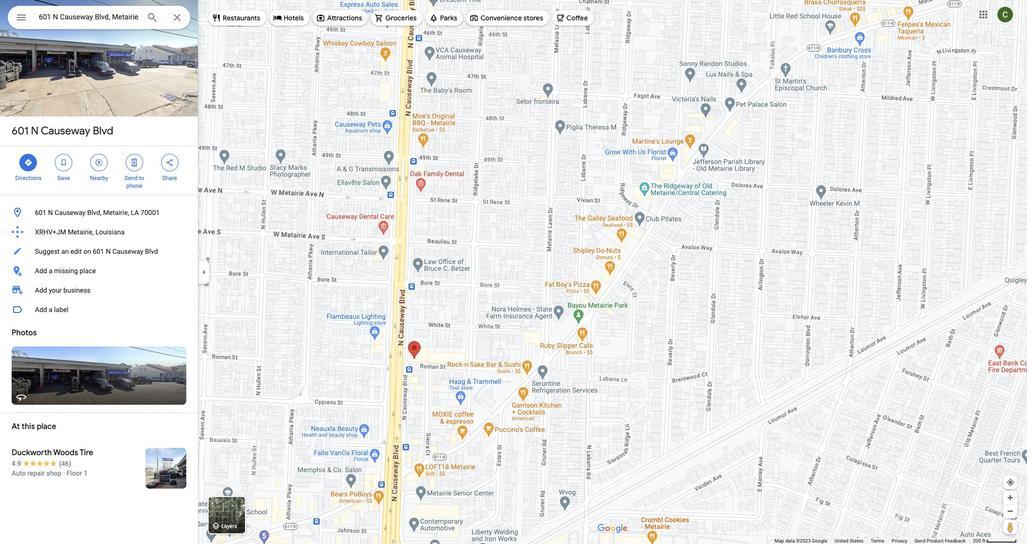 Task type: vqa. For each thing, say whether or not it's contained in the screenshot.
top "Return" text field
no



Task type: describe. For each thing, give the bounding box(es) containing it.
map
[[775, 538, 785, 544]]

601 N Causeway Blvd, Metairie, LA 70001 field
[[8, 6, 190, 29]]

add a label
[[35, 306, 69, 314]]


[[24, 157, 33, 168]]

zoom out image
[[1008, 508, 1015, 515]]

auto repair shop · floor 1
[[12, 470, 88, 477]]

directions
[[15, 175, 41, 182]]

suggest an edit on 601 n causeway blvd button
[[0, 242, 198, 261]]

la
[[131, 209, 139, 217]]

200 ft
[[974, 538, 986, 544]]

601 n causeway blvd main content
[[0, 0, 198, 544]]

edit
[[71, 248, 82, 255]]

xrhv+jm metairie, louisiana button
[[0, 222, 198, 242]]

n inside button
[[106, 248, 111, 255]]

zoom in image
[[1008, 494, 1015, 502]]

·
[[63, 470, 65, 477]]

terms button
[[871, 538, 885, 544]]

show street view coverage image
[[1004, 520, 1018, 535]]

parks
[[440, 14, 458, 22]]

metairie, inside button
[[103, 209, 129, 217]]

floor
[[67, 470, 82, 477]]

united states button
[[835, 538, 864, 544]]

a for missing
[[49, 267, 52, 275]]

a for label
[[49, 306, 52, 314]]

data
[[786, 538, 796, 544]]

convenience stores
[[481, 14, 544, 22]]

add for add your business
[[35, 286, 47, 294]]

add for add a missing place
[[35, 267, 47, 275]]

none field inside 601 n causeway blvd, metairie, la 70001 field
[[39, 11, 139, 23]]

groceries
[[386, 14, 417, 22]]

coffee button
[[552, 6, 594, 30]]

 button
[[8, 6, 35, 31]]

layers
[[222, 524, 237, 530]]

send to phone
[[125, 175, 144, 189]]

duckworth
[[12, 448, 52, 458]]

privacy
[[892, 538, 908, 544]]

feedback
[[946, 538, 966, 544]]

your
[[49, 286, 62, 294]]

suggest an edit on 601 n causeway blvd
[[35, 248, 158, 255]]

add a missing place
[[35, 267, 96, 275]]

states
[[850, 538, 864, 544]]

200
[[974, 538, 982, 544]]

601 n causeway blvd, metairie, la 70001
[[35, 209, 160, 217]]

google
[[813, 538, 828, 544]]

blvd,
[[87, 209, 102, 217]]

map data ©2023 google
[[775, 538, 828, 544]]

product
[[927, 538, 944, 544]]

google maps element
[[0, 0, 1028, 544]]

add a missing place button
[[0, 261, 198, 281]]

on
[[83, 248, 91, 255]]

0 horizontal spatial place
[[37, 422, 56, 432]]

stores
[[524, 14, 544, 22]]

parks button
[[426, 6, 463, 30]]

save
[[57, 175, 70, 182]]

add your business
[[35, 286, 91, 294]]

shop
[[46, 470, 61, 477]]

restaurants button
[[208, 6, 266, 30]]

n for 601 n causeway blvd, metairie, la 70001
[[48, 209, 53, 217]]

send product feedback button
[[915, 538, 966, 544]]

to
[[139, 175, 144, 182]]

label
[[54, 306, 69, 314]]

privacy button
[[892, 538, 908, 544]]

1
[[84, 470, 88, 477]]

place inside button
[[80, 267, 96, 275]]

convenience stores button
[[466, 6, 549, 30]]


[[165, 157, 174, 168]]


[[95, 157, 103, 168]]

n for 601 n causeway blvd
[[31, 124, 38, 138]]

send for send product feedback
[[915, 538, 926, 544]]

add for add a label
[[35, 306, 47, 314]]

add a label button
[[0, 300, 198, 319]]

©2023
[[797, 538, 811, 544]]

terms
[[871, 538, 885, 544]]

woods
[[53, 448, 78, 458]]



Task type: locate. For each thing, give the bounding box(es) containing it.
missing
[[54, 267, 78, 275]]

2 vertical spatial 601
[[93, 248, 104, 255]]

0 horizontal spatial send
[[125, 175, 138, 182]]

1 vertical spatial send
[[915, 538, 926, 544]]

louisiana
[[95, 228, 125, 236]]

601 n causeway blvd, metairie, la 70001 button
[[0, 203, 198, 222]]

auto
[[12, 470, 26, 477]]

1 add from the top
[[35, 267, 47, 275]]

a left missing
[[49, 267, 52, 275]]

add
[[35, 267, 47, 275], [35, 286, 47, 294], [35, 306, 47, 314]]

601 inside the suggest an edit on 601 n causeway blvd button
[[93, 248, 104, 255]]

ft
[[983, 538, 986, 544]]

601 right "on"
[[93, 248, 104, 255]]

1 horizontal spatial place
[[80, 267, 96, 275]]

causeway for blvd
[[41, 124, 90, 138]]

0 horizontal spatial metairie,
[[68, 228, 94, 236]]

causeway inside button
[[55, 209, 86, 217]]

metairie, up 'edit'
[[68, 228, 94, 236]]

0 horizontal spatial n
[[31, 124, 38, 138]]

601 up the 
[[12, 124, 28, 138]]

add down the suggest
[[35, 267, 47, 275]]

united states
[[835, 538, 864, 544]]

show your location image
[[1007, 478, 1016, 487]]

1 vertical spatial place
[[37, 422, 56, 432]]

0 vertical spatial blvd
[[93, 124, 113, 138]]

add inside add a missing place button
[[35, 267, 47, 275]]

metairie, inside button
[[68, 228, 94, 236]]

footer containing map data ©2023 google
[[775, 538, 974, 544]]

groceries button
[[371, 6, 423, 30]]

1 vertical spatial add
[[35, 286, 47, 294]]


[[130, 157, 139, 168]]

None field
[[39, 11, 139, 23]]

actions for 601 n causeway blvd region
[[0, 146, 198, 195]]

601
[[12, 124, 28, 138], [35, 209, 46, 217], [93, 248, 104, 255]]

0 vertical spatial metairie,
[[103, 209, 129, 217]]

0 vertical spatial send
[[125, 175, 138, 182]]

add left label
[[35, 306, 47, 314]]

n down louisiana
[[106, 248, 111, 255]]

footer inside google maps element
[[775, 538, 974, 544]]

this
[[22, 422, 35, 432]]

4.9 stars 46 reviews image
[[12, 459, 71, 469]]

1 vertical spatial 601
[[35, 209, 46, 217]]

phone
[[126, 183, 142, 189]]

n
[[31, 124, 38, 138], [48, 209, 53, 217], [106, 248, 111, 255]]

2 horizontal spatial 601
[[93, 248, 104, 255]]

add inside 'add a label' button
[[35, 306, 47, 314]]

send left product
[[915, 538, 926, 544]]

causeway down louisiana
[[112, 248, 143, 255]]

blvd down 70001
[[145, 248, 158, 255]]

add your business link
[[0, 281, 198, 300]]

place right this on the bottom of the page
[[37, 422, 56, 432]]


[[16, 11, 27, 24]]


[[59, 157, 68, 168]]

0 horizontal spatial blvd
[[93, 124, 113, 138]]

1 horizontal spatial n
[[48, 209, 53, 217]]

2 vertical spatial causeway
[[112, 248, 143, 255]]

 search field
[[8, 6, 190, 31]]

70001
[[141, 209, 160, 217]]

601 for 601 n causeway blvd
[[12, 124, 28, 138]]

2 vertical spatial n
[[106, 248, 111, 255]]

tire
[[80, 448, 93, 458]]

2 vertical spatial add
[[35, 306, 47, 314]]

share
[[162, 175, 177, 182]]

0 horizontal spatial 601
[[12, 124, 28, 138]]

2 horizontal spatial n
[[106, 248, 111, 255]]

a left label
[[49, 306, 52, 314]]

send product feedback
[[915, 538, 966, 544]]

1 horizontal spatial send
[[915, 538, 926, 544]]

send
[[125, 175, 138, 182], [915, 538, 926, 544]]

add left your
[[35, 286, 47, 294]]

n up the 
[[31, 124, 38, 138]]

601 n causeway blvd
[[12, 124, 113, 138]]

send for send to phone
[[125, 175, 138, 182]]

metairie,
[[103, 209, 129, 217], [68, 228, 94, 236]]

xrhv+jm
[[35, 228, 66, 236]]

restaurants
[[223, 14, 261, 22]]

causeway
[[41, 124, 90, 138], [55, 209, 86, 217], [112, 248, 143, 255]]

601 up "xrhv+jm"
[[35, 209, 46, 217]]

place down "on"
[[80, 267, 96, 275]]

nearby
[[90, 175, 108, 182]]

united
[[835, 538, 849, 544]]

a
[[49, 267, 52, 275], [49, 306, 52, 314]]

2 add from the top
[[35, 286, 47, 294]]

0 vertical spatial add
[[35, 267, 47, 275]]

xrhv+jm metairie, louisiana
[[35, 228, 125, 236]]

0 vertical spatial causeway
[[41, 124, 90, 138]]

1 horizontal spatial blvd
[[145, 248, 158, 255]]

suggest
[[35, 248, 60, 255]]

place
[[80, 267, 96, 275], [37, 422, 56, 432]]

footer
[[775, 538, 974, 544]]

blvd up 
[[93, 124, 113, 138]]

1 vertical spatial blvd
[[145, 248, 158, 255]]

causeway up 
[[41, 124, 90, 138]]

1 vertical spatial causeway
[[55, 209, 86, 217]]

1 horizontal spatial 601
[[35, 209, 46, 217]]

blvd
[[93, 124, 113, 138], [145, 248, 158, 255]]

1 vertical spatial n
[[48, 209, 53, 217]]

2 a from the top
[[49, 306, 52, 314]]

1 a from the top
[[49, 267, 52, 275]]

1 vertical spatial metairie,
[[68, 228, 94, 236]]

0 vertical spatial 601
[[12, 124, 28, 138]]

causeway for blvd,
[[55, 209, 86, 217]]

1 vertical spatial a
[[49, 306, 52, 314]]

1 horizontal spatial metairie,
[[103, 209, 129, 217]]

n inside button
[[48, 209, 53, 217]]

3 add from the top
[[35, 306, 47, 314]]

coffee
[[567, 14, 588, 22]]

0 vertical spatial place
[[80, 267, 96, 275]]

metairie, left la
[[103, 209, 129, 217]]

601 for 601 n causeway blvd, metairie, la 70001
[[35, 209, 46, 217]]

causeway inside button
[[112, 248, 143, 255]]

google account: christina overa  
(christinaovera9@gmail.com) image
[[998, 7, 1014, 22]]

4.9
[[12, 460, 21, 468]]

send up phone
[[125, 175, 138, 182]]

hotels button
[[269, 6, 310, 30]]

duckworth woods tire
[[12, 448, 93, 458]]

200 ft button
[[974, 538, 1018, 544]]

(46)
[[59, 460, 71, 468]]

add inside add your business link
[[35, 286, 47, 294]]

601 inside 601 n causeway blvd, metairie, la 70001 button
[[35, 209, 46, 217]]

blvd inside the suggest an edit on 601 n causeway blvd button
[[145, 248, 158, 255]]

attractions button
[[313, 6, 368, 30]]

n up "xrhv+jm"
[[48, 209, 53, 217]]

an
[[61, 248, 69, 255]]

attractions
[[327, 14, 362, 22]]

at this place
[[12, 422, 56, 432]]

hotels
[[284, 14, 304, 22]]

repair
[[28, 470, 45, 477]]

collapse side panel image
[[199, 267, 209, 277]]

0 vertical spatial n
[[31, 124, 38, 138]]

photos
[[12, 328, 37, 338]]

at
[[12, 422, 20, 432]]

0 vertical spatial a
[[49, 267, 52, 275]]

convenience
[[481, 14, 522, 22]]

business
[[64, 286, 91, 294]]

send inside button
[[915, 538, 926, 544]]

causeway up xrhv+jm metairie, louisiana
[[55, 209, 86, 217]]

send inside the "send to phone"
[[125, 175, 138, 182]]



